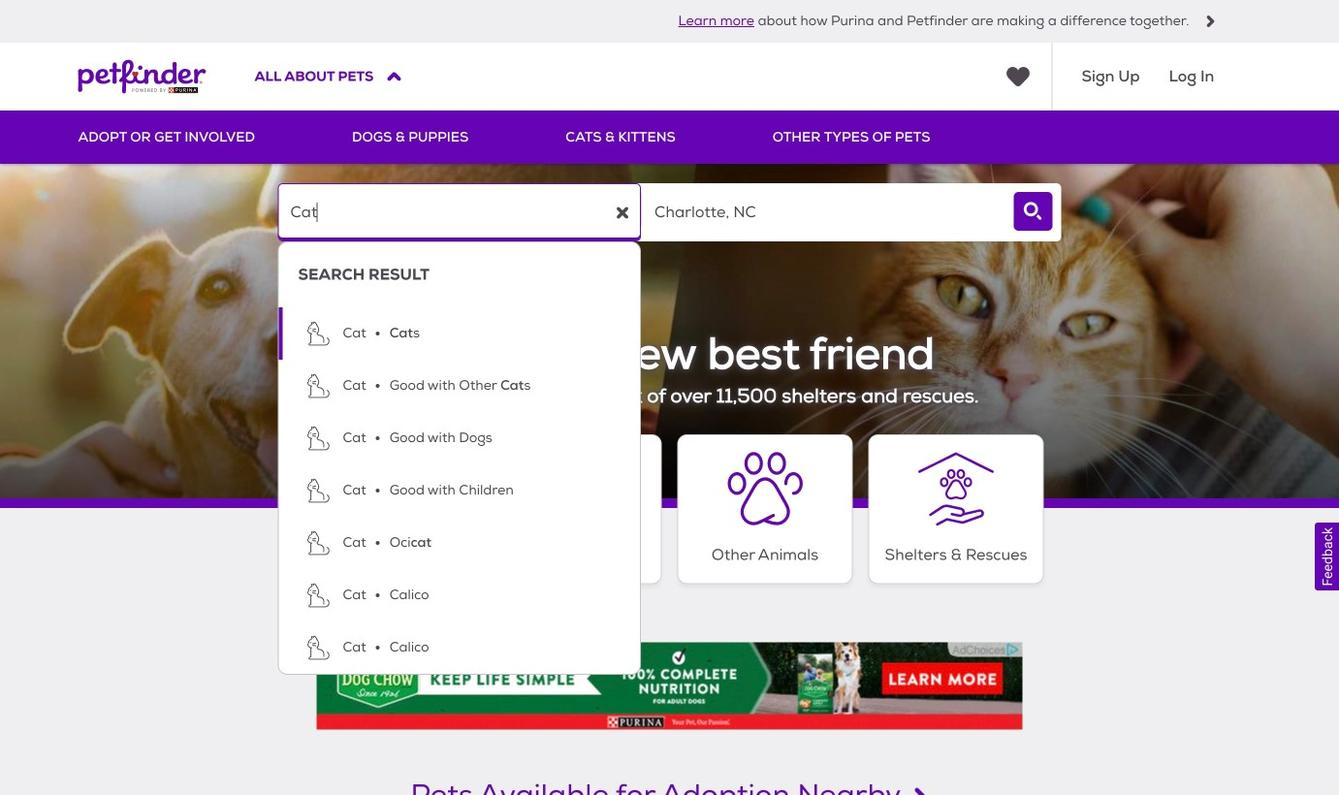 Task type: locate. For each thing, give the bounding box(es) containing it.
primary element
[[78, 111, 1262, 164]]

9c2b2 image
[[1205, 16, 1217, 27]]

advertisement element
[[317, 643, 1023, 730]]

Enter City, State, or ZIP text field
[[642, 183, 1006, 242]]



Task type: vqa. For each thing, say whether or not it's contained in the screenshot.
**LIZZY**'s "Short"
no



Task type: describe. For each thing, give the bounding box(es) containing it.
petfinder logo image
[[78, 43, 206, 111]]

animal search suggestions list box
[[278, 242, 641, 675]]

Search Terrier, Kitten, etc. text field
[[278, 183, 641, 242]]



